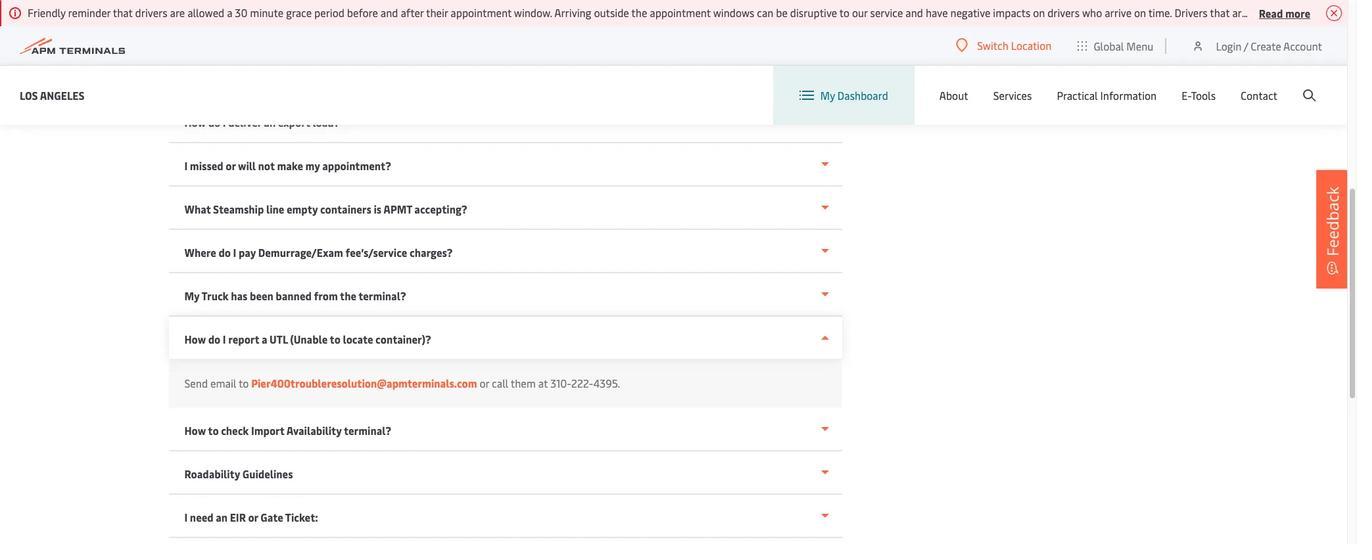 Task type: vqa. For each thing, say whether or not it's contained in the screenshot.
OF within Blog: Strengthening Our Safety Culture Through Way Of Working - By Coo, Keith Svendsen
no



Task type: describe. For each thing, give the bounding box(es) containing it.
e-tools
[[1182, 88, 1216, 103]]

arriving
[[554, 5, 591, 20]]

disruptive
[[790, 5, 837, 20]]

practical information button
[[1057, 66, 1157, 125]]

read
[[1259, 6, 1283, 20]]

how for how do i report a utl (unable to locate container)?
[[184, 332, 206, 347]]

how for how do i deliver an export load?
[[184, 115, 206, 130]]

time.
[[1149, 5, 1172, 20]]

to inside "element"
[[239, 376, 249, 391]]

import
[[251, 423, 285, 438]]

e-
[[1182, 88, 1191, 103]]

friendly
[[28, 5, 66, 20]]

2 their from the left
[[1299, 5, 1321, 20]]

minute
[[250, 5, 284, 20]]

switch location
[[977, 38, 1052, 53]]

feedback
[[1322, 187, 1343, 256]]

service
[[870, 5, 903, 20]]

after
[[401, 5, 424, 20]]

create
[[1251, 38, 1281, 53]]

allowed
[[188, 5, 224, 20]]

los angeles
[[20, 88, 85, 102]]

1 horizontal spatial the
[[631, 5, 647, 20]]

my truck has been banned from the terminal?
[[184, 289, 406, 303]]

line
[[266, 202, 284, 216]]

locate
[[343, 332, 373, 347]]

to inside dropdown button
[[208, 423, 219, 438]]

to inside dropdown button
[[330, 332, 340, 347]]

where do i pay demurrage/exam fee's/service charges? button
[[169, 230, 842, 274]]

practical
[[1057, 88, 1098, 103]]

global menu
[[1094, 38, 1154, 53]]

appointment?
[[322, 158, 391, 173]]

are
[[170, 5, 185, 20]]

export
[[278, 115, 310, 130]]

how do i report a utl (unable to locate container)? button
[[169, 317, 842, 359]]

roadability
[[184, 467, 240, 481]]

appoint
[[1324, 5, 1357, 20]]

the inside my truck has been banned from the terminal? dropdown button
[[340, 289, 356, 303]]

negative
[[951, 5, 991, 20]]

terminal? inside dropdown button
[[359, 289, 406, 303]]

about
[[940, 88, 968, 103]]

report
[[228, 332, 259, 347]]

them
[[511, 376, 536, 391]]

how do i deliver an export load?
[[184, 115, 340, 130]]

reminder
[[68, 5, 111, 20]]

1 arrive from the left
[[1105, 5, 1132, 20]]

30
[[235, 5, 248, 20]]

empty
[[287, 202, 318, 216]]

or for i need an eir or gate ticket:
[[248, 510, 258, 525]]

or inside 'dropdown button'
[[226, 158, 236, 173]]

services button
[[993, 66, 1032, 125]]

to left the 'our'
[[840, 5, 850, 20]]

what steamship line empty containers is apmt accepting? button
[[169, 187, 842, 230]]

where do i pay demurrage/exam fee's/service charges?
[[184, 245, 453, 260]]

have
[[926, 5, 948, 20]]

steamship
[[213, 202, 264, 216]]

truck
[[202, 289, 229, 303]]

an inside i need an eir or gate ticket: dropdown button
[[216, 510, 228, 525]]

my for my truck has been banned from the terminal?
[[184, 289, 200, 303]]

terminal? inside dropdown button
[[344, 423, 391, 438]]

missed
[[190, 158, 223, 173]]

los
[[20, 88, 38, 102]]

window.
[[514, 5, 552, 20]]

about button
[[940, 66, 968, 125]]

2 and from the left
[[906, 5, 923, 20]]

what steamship line empty containers is apmt accepting?
[[184, 202, 467, 216]]

how to check import availability terminal? button
[[169, 408, 842, 452]]

0 horizontal spatial a
[[227, 5, 232, 20]]

who
[[1082, 5, 1102, 20]]

need
[[190, 510, 213, 525]]

before
[[347, 5, 378, 20]]

deliver
[[228, 115, 262, 130]]

i missed or will not make my appointment? button
[[169, 143, 842, 187]]

period
[[314, 5, 345, 20]]

e-tools button
[[1182, 66, 1216, 125]]

2 on from the left
[[1134, 5, 1146, 20]]

i need an eir or gate ticket: button
[[169, 495, 842, 539]]

email
[[210, 376, 236, 391]]

1 their from the left
[[426, 5, 448, 20]]

an inside how do i deliver an export load? dropdown button
[[264, 115, 276, 130]]

make
[[277, 158, 303, 173]]

i inside 'dropdown button'
[[184, 158, 188, 173]]

load?
[[313, 115, 340, 130]]

310-
[[550, 376, 571, 391]]

location
[[1011, 38, 1052, 53]]

2 that from the left
[[1210, 5, 1230, 20]]

gate
[[261, 510, 283, 525]]

2 drivers from the left
[[1048, 5, 1080, 20]]

been
[[250, 289, 273, 303]]

read more button
[[1259, 5, 1311, 21]]

utl
[[270, 332, 288, 347]]



Task type: locate. For each thing, give the bounding box(es) containing it.
or for send email to pier400troubleresolution@apmterminals.com or call them at 310-222-4395.
[[480, 376, 489, 391]]

or
[[226, 158, 236, 173], [480, 376, 489, 391], [248, 510, 258, 525]]

to left the check
[[208, 423, 219, 438]]

0 vertical spatial or
[[226, 158, 236, 173]]

do for pay
[[219, 245, 231, 260]]

0 vertical spatial terminal?
[[359, 289, 406, 303]]

tools
[[1191, 88, 1216, 103]]

arrive right who
[[1105, 5, 1132, 20]]

my
[[305, 158, 320, 173]]

0 horizontal spatial or
[[226, 158, 236, 173]]

login / create account link
[[1192, 26, 1322, 65]]

(unable
[[290, 332, 328, 347]]

2 appointment from the left
[[650, 5, 711, 20]]

guidelines
[[242, 467, 293, 481]]

that right drivers
[[1210, 5, 1230, 20]]

or inside dropdown button
[[248, 510, 258, 525]]

1 horizontal spatial drivers
[[1048, 5, 1080, 20]]

appointment
[[451, 5, 512, 20], [650, 5, 711, 20]]

what
[[184, 202, 211, 216]]

1 outside from the left
[[594, 5, 629, 20]]

i need an eir or gate ticket:
[[184, 510, 318, 525]]

1 horizontal spatial their
[[1299, 5, 1321, 20]]

to right the email
[[239, 376, 249, 391]]

login
[[1216, 38, 1242, 53]]

1 vertical spatial or
[[480, 376, 489, 391]]

my left "truck"
[[184, 289, 200, 303]]

1 horizontal spatial on
[[1134, 5, 1146, 20]]

1 vertical spatial terminal?
[[344, 423, 391, 438]]

more
[[1285, 6, 1311, 20]]

on left time.
[[1134, 5, 1146, 20]]

appointment left windows
[[650, 5, 711, 20]]

an left eir
[[216, 510, 228, 525]]

a left utl
[[262, 332, 267, 347]]

i for pay
[[233, 245, 236, 260]]

an left export
[[264, 115, 276, 130]]

demurrage/exam
[[258, 245, 343, 260]]

outside right arriving
[[594, 5, 629, 20]]

my for my dashboard
[[821, 88, 835, 103]]

outside
[[594, 5, 629, 20], [1262, 5, 1297, 20]]

1 that from the left
[[113, 5, 133, 20]]

how up send
[[184, 332, 206, 347]]

an
[[264, 115, 276, 130], [216, 510, 228, 525]]

or right eir
[[248, 510, 258, 525]]

read more
[[1259, 6, 1311, 20]]

drivers
[[135, 5, 167, 20], [1048, 5, 1080, 20]]

terminal? down pier400troubleresolution@apmterminals.com
[[344, 423, 391, 438]]

dashboard
[[838, 88, 888, 103]]

roadability guidelines
[[184, 467, 293, 481]]

apmt
[[384, 202, 412, 216]]

1 horizontal spatial a
[[262, 332, 267, 347]]

and left "have"
[[906, 5, 923, 20]]

outside up login / create account at top
[[1262, 5, 1297, 20]]

pier400troubleresolution@apmterminals.com
[[251, 376, 477, 391]]

my dashboard button
[[799, 66, 888, 125]]

or left call
[[480, 376, 489, 391]]

terminal? down fee's/service
[[359, 289, 406, 303]]

0 vertical spatial my
[[821, 88, 835, 103]]

friendly reminder that drivers are allowed a 30 minute grace period before and after their appointment window. arriving outside the appointment windows can be disruptive to our service and have negative impacts on drivers who arrive on time. drivers that arrive outside their appoint
[[28, 5, 1357, 20]]

that right the "reminder"
[[113, 5, 133, 20]]

do
[[208, 115, 220, 130], [219, 245, 231, 260], [208, 332, 220, 347]]

0 vertical spatial an
[[264, 115, 276, 130]]

services
[[993, 88, 1032, 103]]

fee's/service
[[346, 245, 407, 260]]

1 horizontal spatial that
[[1210, 5, 1230, 20]]

how do i report a utl (unable to locate container)?
[[184, 332, 431, 347]]

a inside dropdown button
[[262, 332, 267, 347]]

global
[[1094, 38, 1124, 53]]

menu
[[1127, 38, 1154, 53]]

how do i report a utl (unable to locate container)? element
[[169, 359, 842, 408]]

3 how from the top
[[184, 423, 206, 438]]

arrive up /
[[1232, 5, 1259, 20]]

2 vertical spatial do
[[208, 332, 220, 347]]

1 vertical spatial do
[[219, 245, 231, 260]]

1 on from the left
[[1033, 5, 1045, 20]]

has
[[231, 289, 248, 303]]

how inside dropdown button
[[184, 423, 206, 438]]

i left need
[[184, 510, 188, 525]]

do for deliver
[[208, 115, 220, 130]]

send
[[184, 376, 208, 391]]

0 vertical spatial the
[[631, 5, 647, 20]]

is
[[374, 202, 382, 216]]

our
[[852, 5, 868, 20]]

0 horizontal spatial an
[[216, 510, 228, 525]]

1 how from the top
[[184, 115, 206, 130]]

1 vertical spatial the
[[340, 289, 356, 303]]

account
[[1284, 38, 1322, 53]]

do left deliver
[[208, 115, 220, 130]]

my left dashboard
[[821, 88, 835, 103]]

1 appointment from the left
[[451, 5, 512, 20]]

how
[[184, 115, 206, 130], [184, 332, 206, 347], [184, 423, 206, 438]]

1 vertical spatial a
[[262, 332, 267, 347]]

2 arrive from the left
[[1232, 5, 1259, 20]]

how do i deliver an export load? button
[[169, 100, 842, 143]]

2 how from the top
[[184, 332, 206, 347]]

2 outside from the left
[[1262, 5, 1297, 20]]

/
[[1244, 38, 1248, 53]]

1 horizontal spatial my
[[821, 88, 835, 103]]

1 vertical spatial my
[[184, 289, 200, 303]]

1 horizontal spatial or
[[248, 510, 258, 525]]

0 vertical spatial a
[[227, 5, 232, 20]]

i left missed
[[184, 158, 188, 173]]

global menu button
[[1065, 26, 1167, 65]]

i left deliver
[[223, 115, 226, 130]]

how left the check
[[184, 423, 206, 438]]

1 vertical spatial how
[[184, 332, 206, 347]]

0 horizontal spatial drivers
[[135, 5, 167, 20]]

0 horizontal spatial on
[[1033, 5, 1045, 20]]

do left report
[[208, 332, 220, 347]]

on right impacts
[[1033, 5, 1045, 20]]

1 horizontal spatial outside
[[1262, 5, 1297, 20]]

roadability guidelines button
[[169, 452, 842, 495]]

1 horizontal spatial an
[[264, 115, 276, 130]]

drivers left the are
[[135, 5, 167, 20]]

my
[[821, 88, 835, 103], [184, 289, 200, 303]]

how to check import availability terminal?
[[184, 423, 391, 438]]

i left report
[[223, 332, 226, 347]]

0 horizontal spatial arrive
[[1105, 5, 1132, 20]]

contact
[[1241, 88, 1278, 103]]

a left '30'
[[227, 5, 232, 20]]

0 vertical spatial do
[[208, 115, 220, 130]]

2 vertical spatial how
[[184, 423, 206, 438]]

los angeles link
[[20, 87, 85, 104]]

send email to pier400troubleresolution@apmterminals.com or call them at 310-222-4395.
[[184, 376, 620, 391]]

0 horizontal spatial the
[[340, 289, 356, 303]]

practical information
[[1057, 88, 1157, 103]]

222-
[[571, 376, 593, 391]]

0 horizontal spatial and
[[381, 5, 398, 20]]

i for report
[[223, 332, 226, 347]]

will
[[238, 158, 256, 173]]

0 horizontal spatial their
[[426, 5, 448, 20]]

arrive
[[1105, 5, 1132, 20], [1232, 5, 1259, 20]]

0 horizontal spatial my
[[184, 289, 200, 303]]

my truck has been banned from the terminal? button
[[169, 274, 842, 317]]

0 horizontal spatial that
[[113, 5, 133, 20]]

call
[[492, 376, 508, 391]]

their
[[426, 5, 448, 20], [1299, 5, 1321, 20]]

do left pay
[[219, 245, 231, 260]]

contact button
[[1241, 66, 1278, 125]]

0 horizontal spatial outside
[[594, 5, 629, 20]]

charges?
[[410, 245, 453, 260]]

impacts
[[993, 5, 1031, 20]]

2 horizontal spatial or
[[480, 376, 489, 391]]

feedback button
[[1316, 170, 1349, 289]]

their left close alert icon
[[1299, 5, 1321, 20]]

their right after at the top of the page
[[426, 5, 448, 20]]

2 vertical spatial or
[[248, 510, 258, 525]]

i left pay
[[233, 245, 236, 260]]

from
[[314, 289, 338, 303]]

1 horizontal spatial appointment
[[650, 5, 711, 20]]

angeles
[[40, 88, 85, 102]]

1 drivers from the left
[[135, 5, 167, 20]]

a
[[227, 5, 232, 20], [262, 332, 267, 347]]

close alert image
[[1326, 5, 1342, 21]]

0 vertical spatial how
[[184, 115, 206, 130]]

to
[[840, 5, 850, 20], [330, 332, 340, 347], [239, 376, 249, 391], [208, 423, 219, 438]]

be
[[776, 5, 788, 20]]

windows
[[713, 5, 754, 20]]

or left the will
[[226, 158, 236, 173]]

1 and from the left
[[381, 5, 398, 20]]

and
[[381, 5, 398, 20], [906, 5, 923, 20]]

can
[[757, 5, 774, 20]]

drivers
[[1175, 5, 1208, 20]]

0 horizontal spatial appointment
[[451, 5, 512, 20]]

grace
[[286, 5, 312, 20]]

appointment left window.
[[451, 5, 512, 20]]

pay
[[239, 245, 256, 260]]

i
[[223, 115, 226, 130], [184, 158, 188, 173], [233, 245, 236, 260], [223, 332, 226, 347], [184, 510, 188, 525]]

how up missed
[[184, 115, 206, 130]]

4395.
[[593, 376, 620, 391]]

i for deliver
[[223, 115, 226, 130]]

1 vertical spatial an
[[216, 510, 228, 525]]

or inside "element"
[[480, 376, 489, 391]]

and left after at the top of the page
[[381, 5, 398, 20]]

containers
[[320, 202, 371, 216]]

drivers left who
[[1048, 5, 1080, 20]]

ticket:
[[285, 510, 318, 525]]

switch location button
[[956, 38, 1052, 53]]

to left "locate"
[[330, 332, 340, 347]]

terminal?
[[359, 289, 406, 303], [344, 423, 391, 438]]

1 horizontal spatial arrive
[[1232, 5, 1259, 20]]

1 horizontal spatial and
[[906, 5, 923, 20]]

do for report
[[208, 332, 220, 347]]

how for how to check import availability terminal?
[[184, 423, 206, 438]]

availability
[[287, 423, 342, 438]]



